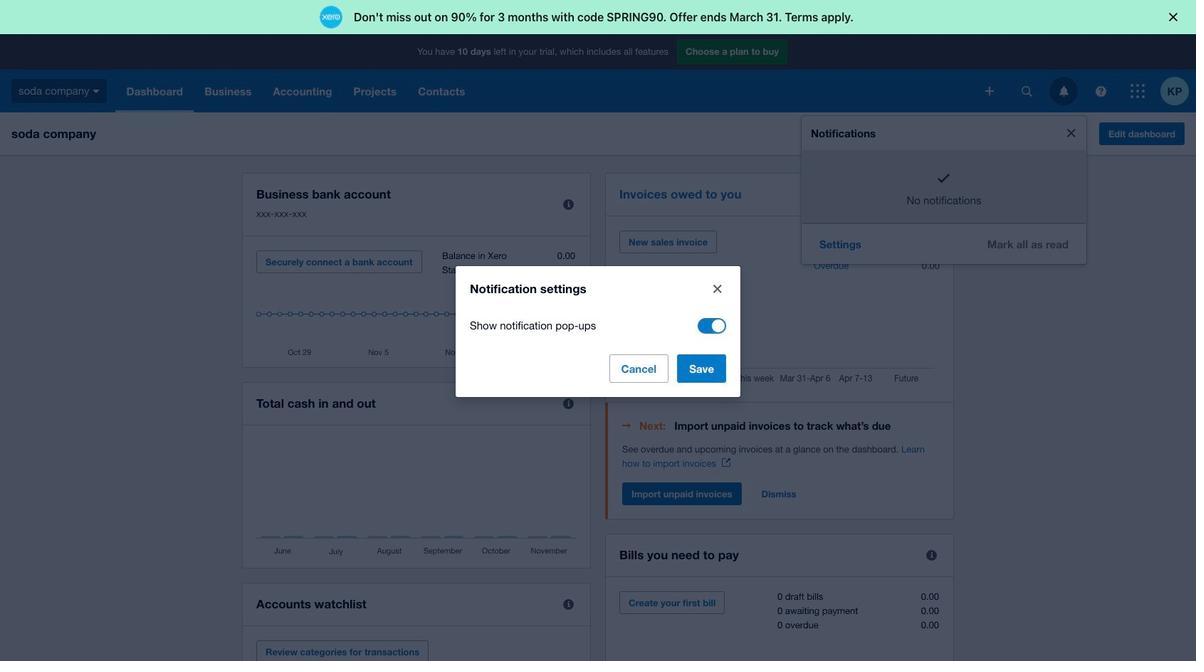 Task type: locate. For each thing, give the bounding box(es) containing it.
empty state bank feed widget with a tooltip explaining the feature. includes a 'securely connect a bank account' button and a data-less flat line graph marking four weekly dates, indicating future account balance tracking. image
[[256, 251, 577, 357]]

heading
[[623, 417, 940, 435]]

0 vertical spatial dialog
[[0, 0, 1197, 34]]

panel body document
[[623, 443, 940, 472], [623, 443, 940, 472]]

empty state of the bills widget with a 'create your first bill' button and an unpopulated column graph. image
[[620, 592, 940, 662]]

dialog
[[0, 0, 1197, 34], [456, 266, 741, 397]]

banner
[[0, 0, 1197, 662]]

1 vertical spatial dialog
[[456, 266, 741, 397]]

group
[[802, 116, 1087, 264]]

svg image
[[1131, 84, 1146, 98], [1060, 86, 1069, 97], [1096, 86, 1107, 97], [986, 87, 995, 95], [93, 90, 100, 93]]



Task type: vqa. For each thing, say whether or not it's contained in the screenshot.
the opens in a new tab "image"
yes



Task type: describe. For each thing, give the bounding box(es) containing it.
opens in a new tab image
[[722, 459, 731, 467]]

empty state widget for the total cash in and out feature, displaying a column graph summarising bank transaction data as total money in versus total money out across all connected bank accounts, enabling a visual comparison of the two amounts. image
[[256, 440, 577, 558]]

svg image
[[1022, 86, 1033, 97]]



